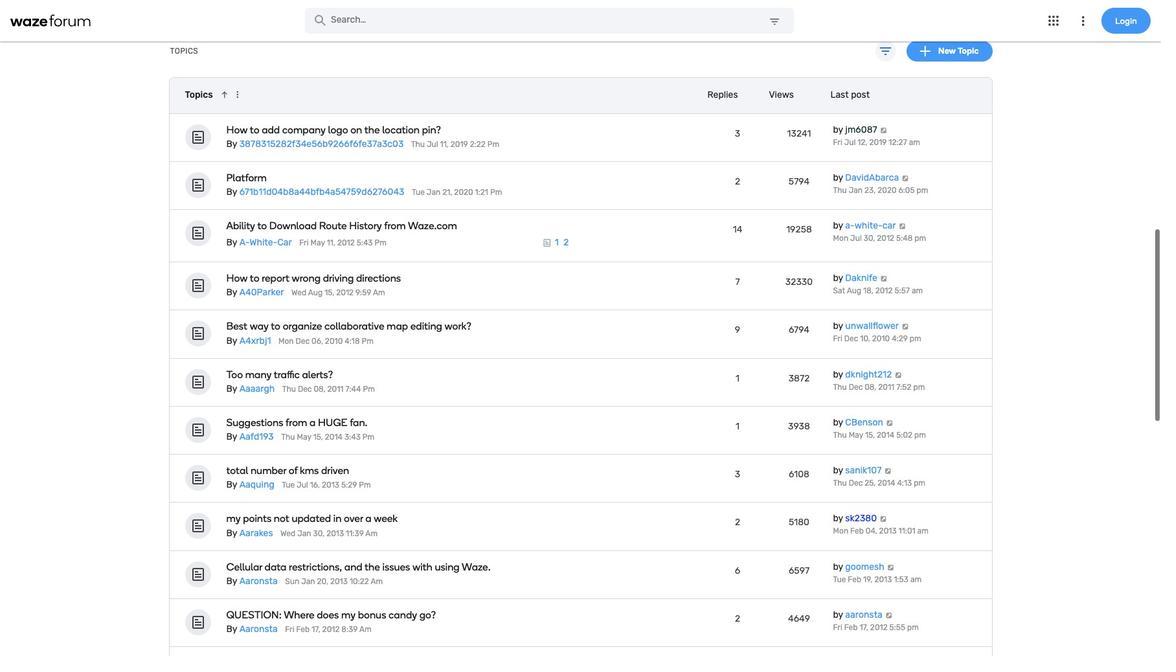 Task type: locate. For each thing, give the bounding box(es) containing it.
go to last post image
[[880, 127, 888, 133], [880, 275, 888, 282], [901, 323, 910, 330], [894, 372, 903, 378], [886, 420, 894, 426], [879, 516, 887, 522], [887, 564, 895, 570], [885, 612, 893, 618]]

0 vertical spatial by aaronsta
[[226, 576, 278, 587]]

aarakes link
[[239, 528, 273, 539]]

am right 5:57
[[912, 286, 923, 295]]

0 vertical spatial a-
[[845, 220, 855, 231]]

how up by a40parker
[[226, 272, 248, 285]]

tue for total number of kms driven
[[282, 481, 295, 490]]

am for fri feb 17, 2012 8:39 am
[[359, 625, 372, 634]]

2 horizontal spatial tue
[[833, 575, 846, 584]]

08, for 7:52
[[865, 383, 876, 392]]

directions
[[356, 272, 401, 285]]

1 horizontal spatial 2010
[[872, 334, 890, 344]]

go to last post image for map
[[901, 323, 910, 330]]

dec for best way to organize collaborative map editing work?
[[844, 334, 858, 344]]

2 how from the top
[[226, 272, 248, 285]]

0 horizontal spatial a-white-car link
[[239, 237, 292, 248]]

0 horizontal spatial 08,
[[314, 385, 325, 394]]

car down download at the top of page
[[277, 237, 292, 248]]

2011 left 7:52 on the right bottom of page
[[878, 383, 894, 392]]

aaronsta for cellular data restrictions, and the issues with using waze.
[[239, 576, 278, 587]]

2019 right 12,
[[869, 138, 887, 147]]

how
[[226, 124, 248, 136], [226, 272, 248, 285]]

2 vertical spatial tue
[[833, 575, 846, 584]]

0 horizontal spatial aug
[[308, 288, 323, 298]]

my up 8:39
[[341, 609, 356, 621]]

1 horizontal spatial by a-white-car
[[833, 220, 896, 231]]

using
[[435, 561, 460, 573]]

1 vertical spatial a-
[[239, 237, 249, 248]]

by a-white-car up mon jul 30, 2012 5:48 pm
[[833, 220, 896, 231]]

0 horizontal spatial 2010
[[325, 337, 343, 346]]

how for how to report wrong driving directions
[[226, 272, 248, 285]]

0 vertical spatial aaronsta
[[239, 576, 278, 587]]

dec down "organize"
[[296, 337, 310, 346]]

wed down wrong
[[291, 288, 306, 298]]

2 vertical spatial mon
[[833, 527, 848, 536]]

by down platform
[[226, 187, 237, 198]]

jan left 23,
[[849, 186, 863, 195]]

11:01
[[899, 527, 915, 536]]

1 vertical spatial the
[[365, 561, 380, 573]]

white- down ability
[[249, 237, 277, 248]]

30, left '5:48'
[[864, 234, 875, 243]]

pm right 1:21
[[490, 188, 502, 197]]

1 left 3938
[[736, 421, 740, 432]]

am for fri jul 12, 2019 12:27 am
[[909, 138, 920, 147]]

am right 10:22
[[371, 577, 383, 586]]

by jm6087
[[833, 124, 877, 135]]

the right and
[[365, 561, 380, 573]]

0 vertical spatial aaronsta link
[[239, 576, 278, 587]]

2013 for my points not updated in over a week
[[326, 529, 344, 538]]

the right on
[[364, 124, 380, 136]]

over
[[344, 513, 363, 525]]

to for add
[[250, 124, 259, 136]]

2013 right 19, at bottom right
[[875, 575, 892, 584]]

2 for my points not updated in over a week
[[735, 517, 740, 528]]

0 vertical spatial my
[[226, 513, 241, 525]]

pm right 4:13
[[914, 479, 925, 488]]

1 horizontal spatial from
[[384, 220, 406, 232]]

0 horizontal spatial a
[[310, 416, 316, 429]]

am right the 11:01
[[917, 527, 929, 536]]

to for download
[[257, 220, 267, 232]]

0 vertical spatial car
[[883, 220, 896, 231]]

0 vertical spatial topics
[[170, 46, 198, 55]]

0 vertical spatial by a-white-car
[[833, 220, 896, 231]]

sanik107
[[845, 465, 882, 476]]

1 vertical spatial go to last post image
[[898, 223, 907, 229]]

thu down by sanik107
[[833, 479, 847, 488]]

0 horizontal spatial 2020
[[454, 188, 473, 197]]

2012 down 'ability to download route history from waze.com'
[[337, 238, 355, 247]]

0 horizontal spatial white-
[[249, 237, 277, 248]]

pm right 5:29
[[359, 481, 371, 490]]

2012 left 5:55
[[870, 623, 888, 632]]

may down route at the top left of page
[[311, 238, 325, 247]]

2012 for 5:48
[[877, 234, 894, 243]]

1 horizontal spatial 15,
[[325, 288, 334, 298]]

pm right 2:22
[[487, 140, 499, 149]]

0 horizontal spatial 2019
[[451, 140, 468, 149]]

unwallflower
[[845, 321, 899, 332]]

1 horizontal spatial white-
[[855, 220, 883, 231]]

go to last post image up 4:29
[[901, 323, 910, 330]]

thu for thu dec 08, 2011 7:44 pm
[[282, 385, 296, 394]]

fri for question: where does my bonus candy go?
[[833, 623, 842, 632]]

may for by aafd193
[[297, 433, 311, 442]]

may down suggestions from a huge fan.
[[297, 433, 311, 442]]

a-
[[845, 220, 855, 231], [239, 237, 249, 248]]

dec down by dknight212
[[849, 383, 863, 392]]

08, for 7:44
[[314, 385, 325, 394]]

does
[[317, 609, 339, 621]]

by aaronsta
[[226, 576, 278, 587], [833, 609, 883, 620], [226, 624, 278, 635]]

mon down by sk2380
[[833, 527, 848, 536]]

a-white-car link
[[845, 220, 896, 231], [239, 237, 292, 248]]

go to last post image for candy
[[885, 612, 893, 618]]

0 horizontal spatial 30,
[[313, 529, 325, 538]]

1 vertical spatial mon
[[278, 337, 294, 346]]

0 vertical spatial white-
[[855, 220, 883, 231]]

go to last post image up "thu may 15, 2014 5:02 pm"
[[886, 420, 894, 426]]

logo
[[328, 124, 348, 136]]

pm for fri may 11, 2012 5:43 pm
[[375, 238, 387, 247]]

thu dec 08, 2011 7:52 pm
[[833, 383, 925, 392]]

by davidabarca
[[833, 172, 899, 183]]

wed for updated
[[280, 529, 295, 538]]

2 vertical spatial aaronsta link
[[239, 624, 278, 635]]

3 down replies
[[735, 128, 740, 139]]

pm right 4:29
[[910, 334, 921, 344]]

jul up by daknife
[[850, 234, 862, 243]]

1 vertical spatial by aaronsta
[[833, 609, 883, 620]]

by aaaargh
[[226, 383, 275, 394]]

go to last post image
[[901, 175, 909, 181], [898, 223, 907, 229], [884, 468, 892, 474]]

candy
[[389, 609, 417, 621]]

1 vertical spatial 3
[[735, 469, 740, 480]]

2020 for 23,
[[878, 186, 897, 195]]

to left 'add'
[[250, 124, 259, 136]]

1 vertical spatial by a-white-car
[[226, 237, 292, 248]]

by left cbenson link
[[833, 417, 843, 428]]

1 vertical spatial how
[[226, 272, 248, 285]]

1 horizontal spatial 11,
[[440, 140, 449, 149]]

1 for suggestions from a huge fan.
[[736, 421, 740, 432]]

2014 down huge
[[325, 433, 343, 442]]

1 how from the top
[[226, 124, 248, 136]]

by a-white-car down ability
[[226, 237, 292, 248]]

how to add company logo on the location pin?
[[226, 124, 441, 136]]

am for tue feb 19, 2013 1:53 am
[[910, 575, 922, 584]]

jul for 11,
[[427, 140, 438, 149]]

1 horizontal spatial 2019
[[869, 138, 887, 147]]

1 horizontal spatial car
[[883, 220, 896, 231]]

how left 'add'
[[226, 124, 248, 136]]

my up the by aarakes
[[226, 513, 241, 525]]

0 horizontal spatial 11,
[[327, 238, 335, 247]]

2012 down driving
[[336, 288, 354, 298]]

not
[[274, 513, 289, 525]]

0 vertical spatial the
[[364, 124, 380, 136]]

15, down cbenson
[[865, 431, 875, 440]]

thu down how to add company logo on the location pin? link
[[411, 140, 425, 149]]

1 horizontal spatial 30,
[[864, 234, 875, 243]]

2012 for 5:57
[[875, 286, 893, 295]]

pm for thu may 15, 2014 5:02 pm
[[914, 431, 926, 440]]

to
[[250, 124, 259, 136], [257, 220, 267, 232], [250, 272, 259, 285], [271, 320, 280, 333]]

am for wed jan 30, 2013 11:39 am
[[365, 529, 378, 538]]

15,
[[325, 288, 334, 298], [865, 431, 875, 440], [313, 433, 323, 442]]

go to last post image up 1:53
[[887, 564, 895, 570]]

0 vertical spatial 30,
[[864, 234, 875, 243]]

dknight212
[[845, 369, 892, 380]]

mon
[[833, 234, 848, 243], [278, 337, 294, 346], [833, 527, 848, 536]]

2013 down in
[[326, 529, 344, 538]]

0 vertical spatial a-white-car link
[[845, 220, 896, 231]]

feb for cellular data restrictions, and the issues with using waze.
[[848, 575, 861, 584]]

aarakes
[[239, 528, 273, 539]]

aaronsta link for question: where does my bonus candy go?
[[239, 624, 278, 635]]

by a-white-car
[[833, 220, 896, 231], [226, 237, 292, 248]]

by up sat
[[833, 273, 843, 284]]

0 vertical spatial 11,
[[440, 140, 449, 149]]

by 3878315282f34e56b9266f6fe37a3c03
[[226, 138, 404, 149]]

1 vertical spatial 30,
[[313, 529, 325, 538]]

data
[[265, 561, 287, 573]]

4:13
[[897, 479, 912, 488]]

jan left 20,
[[301, 577, 315, 586]]

pm for mon jul 30, 2012 5:48 pm
[[915, 234, 926, 243]]

2 3 from the top
[[735, 469, 740, 480]]

feb down by goomesh
[[848, 575, 861, 584]]

aaaargh link
[[239, 383, 275, 394]]

aaronsta link for cellular data restrictions, and the issues with using waze.
[[239, 576, 278, 587]]

goomesh link
[[845, 561, 884, 572]]

0 horizontal spatial 17,
[[312, 625, 320, 634]]

alerts?
[[302, 368, 333, 381]]

1 vertical spatial 1
[[736, 373, 740, 384]]

fri feb 17, 2012 5:55 pm
[[833, 623, 919, 632]]

30, down the "my points not updated in over a week"
[[313, 529, 325, 538]]

by unwallflower
[[833, 321, 899, 332]]

2012 right 18,
[[875, 286, 893, 295]]

0 horizontal spatial my
[[226, 513, 241, 525]]

1 horizontal spatial 2011
[[878, 383, 894, 392]]

15, for driving
[[325, 288, 334, 298]]

0 horizontal spatial from
[[286, 416, 307, 429]]

fri down by jm6087
[[833, 138, 842, 147]]

2014 for fan.
[[877, 431, 895, 440]]

pm right 6:05
[[917, 186, 928, 195]]

total number of kms driven
[[226, 465, 349, 477]]

1 horizontal spatial 17,
[[860, 623, 868, 632]]

16,
[[310, 481, 320, 490]]

11:39
[[346, 529, 364, 538]]

1 vertical spatial a
[[365, 513, 371, 525]]

2020
[[878, 186, 897, 195], [454, 188, 473, 197]]

7:44
[[345, 385, 361, 394]]

aaronsta down cellular
[[239, 576, 278, 587]]

0 vertical spatial from
[[384, 220, 406, 232]]

2014 left 5:02
[[877, 431, 895, 440]]

3938
[[788, 421, 810, 432]]

from right history
[[384, 220, 406, 232]]

0 vertical spatial mon
[[833, 234, 848, 243]]

may
[[311, 238, 325, 247], [849, 431, 863, 440], [297, 433, 311, 442]]

go to last post image up fri jul 12, 2019 12:27 am
[[880, 127, 888, 133]]

0 vertical spatial tue
[[412, 188, 425, 197]]

2012
[[877, 234, 894, 243], [337, 238, 355, 247], [875, 286, 893, 295], [336, 288, 354, 298], [870, 623, 888, 632], [322, 625, 340, 634]]

2 vertical spatial by aaronsta
[[226, 624, 278, 635]]

a- down ability
[[239, 237, 249, 248]]

2 down 6
[[735, 613, 740, 624]]

2 for platform
[[735, 176, 740, 187]]

organize
[[283, 320, 322, 333]]

aaronsta
[[239, 576, 278, 587], [845, 609, 883, 620], [239, 624, 278, 635]]

go to last post image for on
[[880, 127, 888, 133]]

1 vertical spatial wed
[[280, 529, 295, 538]]

7
[[735, 277, 740, 288]]

am for sun jan 20, 2013 10:22 am
[[371, 577, 383, 586]]

2 for question: where does my bonus candy go?
[[735, 613, 740, 624]]

1 horizontal spatial tue
[[412, 188, 425, 197]]

mon jul 30, 2012 5:48 pm
[[833, 234, 926, 243]]

0 horizontal spatial 2011
[[327, 385, 344, 394]]

jan
[[849, 186, 863, 195], [427, 188, 441, 197], [297, 529, 311, 538], [301, 577, 315, 586]]

pm for thu jan 23, 2020 6:05 pm
[[917, 186, 928, 195]]

am for wed aug 15, 2012 9:59 am
[[373, 288, 385, 298]]

0 vertical spatial 3
[[735, 128, 740, 139]]

15, for fan.
[[313, 433, 323, 442]]

08, down alerts?
[[314, 385, 325, 394]]

aafd193 link
[[239, 431, 274, 442]]

a left huge
[[310, 416, 316, 429]]

white-
[[855, 220, 883, 231], [249, 237, 277, 248]]

pm for thu dec 08, 2011 7:52 pm
[[913, 383, 925, 392]]

3 left the 6108
[[735, 469, 740, 480]]

goomesh
[[845, 561, 884, 572]]

aaronsta link down question:
[[239, 624, 278, 635]]

sat aug 18, 2012 5:57 am
[[833, 286, 923, 295]]

restrictions,
[[289, 561, 342, 573]]

2020 for 21,
[[454, 188, 473, 197]]

work?
[[445, 320, 471, 333]]

feb left 5:55
[[844, 623, 858, 632]]

thu down by cbenson
[[833, 431, 847, 440]]

08, down dknight212
[[865, 383, 876, 392]]

2010 down unwallflower
[[872, 334, 890, 344]]

1 3 from the top
[[735, 128, 740, 139]]

total number of kms driven link
[[226, 465, 616, 477]]

5:55
[[890, 623, 905, 632]]

2013 right 20,
[[330, 577, 348, 586]]

best way to organize collaborative map editing work? link
[[226, 320, 616, 333]]

11, down pin?
[[440, 140, 449, 149]]

2010 for 4:18
[[325, 337, 343, 346]]

1 vertical spatial 11,
[[327, 238, 335, 247]]

jul for 12,
[[844, 138, 856, 147]]

feb
[[850, 527, 864, 536], [848, 575, 861, 584], [844, 623, 858, 632], [296, 625, 310, 634]]

thu for thu may 15, 2014 3:43 pm
[[281, 433, 295, 442]]

by down cellular
[[226, 576, 237, 587]]

0 horizontal spatial 15,
[[313, 433, 323, 442]]

jul left 16,
[[297, 481, 308, 490]]

am right 8:39
[[359, 625, 372, 634]]

2019 for 12:27
[[869, 138, 887, 147]]

by down ability
[[226, 237, 237, 248]]

1 horizontal spatial 2020
[[878, 186, 897, 195]]

fri feb 17, 2012 8:39 am
[[285, 625, 372, 634]]

aug down by daknife
[[847, 286, 861, 295]]

bonus
[[358, 609, 386, 621]]

1 vertical spatial aaronsta link
[[845, 609, 883, 620]]

1 vertical spatial from
[[286, 416, 307, 429]]

1 horizontal spatial a-
[[845, 220, 855, 231]]

pm
[[487, 140, 499, 149], [917, 186, 928, 195], [490, 188, 502, 197], [915, 234, 926, 243], [375, 238, 387, 247], [910, 334, 921, 344], [362, 337, 374, 346], [913, 383, 925, 392], [363, 385, 375, 394], [914, 431, 926, 440], [363, 433, 374, 442], [914, 479, 925, 488], [359, 481, 371, 490], [907, 623, 919, 632]]

1 vertical spatial a-white-car link
[[239, 237, 292, 248]]

by left davidabarca link
[[833, 172, 843, 183]]

tue for platform
[[412, 188, 425, 197]]

2 vertical spatial aaronsta
[[239, 624, 278, 635]]

0 vertical spatial wed
[[291, 288, 306, 298]]

19,
[[863, 575, 873, 584]]

a4xrbj1 link
[[239, 335, 271, 346]]

2 vertical spatial go to last post image
[[884, 468, 892, 474]]

by aaronsta down question:
[[226, 624, 278, 635]]

dec left 10,
[[844, 334, 858, 344]]

2010 for 4:29
[[872, 334, 890, 344]]

2 up 6
[[735, 517, 740, 528]]

0 horizontal spatial car
[[277, 237, 292, 248]]

06,
[[312, 337, 323, 346]]

2011 for 7:52
[[878, 383, 894, 392]]

the
[[364, 124, 380, 136], [365, 561, 380, 573]]

30, for jan
[[313, 529, 325, 538]]

17, left 5:55
[[860, 623, 868, 632]]

go to last post image up 6:05
[[901, 175, 909, 181]]

pm right 4:18
[[362, 337, 374, 346]]

2010 right 06,
[[325, 337, 343, 346]]

tue jul 16, 2013 5:29 pm
[[282, 481, 371, 490]]

17, for 5:55
[[860, 623, 868, 632]]

by left sanik107
[[833, 465, 843, 476]]

1 vertical spatial my
[[341, 609, 356, 621]]

cellular data restrictions, and the issues with using waze.
[[226, 561, 491, 573]]

0 vertical spatial a
[[310, 416, 316, 429]]

1 vertical spatial tue
[[282, 481, 295, 490]]

1 horizontal spatial aug
[[847, 286, 861, 295]]

thu jul 11, 2019 2:22 pm
[[411, 140, 499, 149]]

0 horizontal spatial tue
[[282, 481, 295, 490]]

go to last post image for directions
[[880, 275, 888, 282]]

2 up 14 at the top right of page
[[735, 176, 740, 187]]

2 vertical spatial 1
[[736, 421, 740, 432]]

1 horizontal spatial 08,
[[865, 383, 876, 392]]

0 vertical spatial how
[[226, 124, 248, 136]]

fri dec 10, 2010 4:29 pm
[[833, 334, 921, 344]]

many
[[245, 368, 272, 381]]

1 horizontal spatial a-white-car link
[[845, 220, 896, 231]]

04,
[[866, 527, 877, 536]]

go to last post image up 5:55
[[885, 612, 893, 618]]

2012 left '5:48'
[[877, 234, 894, 243]]

tue feb 19, 2013 1:53 am
[[833, 575, 922, 584]]

by 671b11d04b8a44bfb4a54759d6276043
[[226, 187, 404, 198]]

32330
[[785, 277, 813, 288]]

jul left 12,
[[844, 138, 856, 147]]

dec for too many traffic alerts?
[[849, 383, 863, 392]]

2012 for 5:43
[[337, 238, 355, 247]]

6:05
[[899, 186, 915, 195]]

history
[[349, 220, 382, 232]]

jm6087 link
[[845, 124, 877, 135]]

feb for question: where does my bonus candy go?
[[844, 623, 858, 632]]

2011 left "7:44"
[[327, 385, 344, 394]]

wed down not
[[280, 529, 295, 538]]

by a40parker
[[226, 287, 284, 298]]

jul for 16,
[[297, 481, 308, 490]]

sat
[[833, 286, 845, 295]]

car
[[883, 220, 896, 231], [277, 237, 292, 248]]

feb down by sk2380
[[850, 527, 864, 536]]

dec down by sanik107
[[849, 479, 863, 488]]



Task type: describe. For each thing, give the bounding box(es) containing it.
location
[[382, 124, 420, 136]]

1 2
[[555, 237, 569, 248]]

9:59
[[356, 288, 371, 298]]

by left jm6087
[[833, 124, 843, 135]]

question: where does my bonus candy go? link
[[226, 609, 616, 621]]

feb down the "where"
[[296, 625, 310, 634]]

2013 right 04,
[[879, 527, 897, 536]]

by down total
[[226, 479, 237, 490]]

doc image
[[543, 238, 552, 248]]

by left a40parker
[[226, 287, 237, 298]]

on
[[350, 124, 362, 136]]

to right way
[[271, 320, 280, 333]]

pm for thu jul 11, 2019 2:22 pm
[[487, 140, 499, 149]]

3878315282f34e56b9266f6fe37a3c03 link
[[239, 138, 404, 149]]

10:22
[[350, 577, 369, 586]]

cellular
[[226, 561, 262, 573]]

1 vertical spatial aaronsta
[[845, 609, 883, 620]]

14
[[733, 224, 742, 235]]

3:43
[[344, 433, 361, 442]]

by up platform
[[226, 138, 237, 149]]

driving
[[323, 272, 354, 285]]

fri for how to add company logo on the location pin?
[[833, 138, 842, 147]]

thu for thu may 15, 2014 5:02 pm
[[833, 431, 847, 440]]

way
[[250, 320, 269, 333]]

by aaronsta for question: where does my bonus candy go?
[[226, 624, 278, 635]]

go to last post image up 7:52 on the right bottom of page
[[894, 372, 903, 378]]

go to last post image for driven
[[884, 468, 892, 474]]

pm for thu dec 25, 2014 4:13 pm
[[914, 479, 925, 488]]

0 horizontal spatial a-
[[239, 237, 249, 248]]

map
[[387, 320, 408, 333]]

by left aarakes
[[226, 528, 237, 539]]

issues
[[382, 561, 410, 573]]

1 for too many traffic alerts?
[[736, 373, 740, 384]]

1 vertical spatial white-
[[249, 237, 277, 248]]

jan for cellular data restrictions, and the issues with using waze.
[[301, 577, 315, 586]]

jan for my points not updated in over a week
[[297, 529, 311, 538]]

thu jan 23, 2020 6:05 pm
[[833, 186, 928, 195]]

7:52
[[896, 383, 912, 392]]

by down the best
[[226, 335, 237, 346]]

mon feb 04, 2013 11:01 am
[[833, 527, 929, 536]]

2012 for 8:39
[[322, 625, 340, 634]]

total
[[226, 465, 248, 477]]

wed jan 30, 2013 11:39 am
[[280, 529, 378, 538]]

by goomesh
[[833, 561, 884, 572]]

a40parker link
[[239, 287, 284, 298]]

collaborative
[[324, 320, 384, 333]]

replies
[[707, 89, 738, 100]]

11, for by a-white-car
[[327, 238, 335, 247]]

daknife
[[845, 273, 877, 284]]

3878315282f34e56b9266f6fe37a3c03
[[239, 138, 404, 149]]

report
[[262, 272, 289, 285]]

fri for best way to organize collaborative map editing work?
[[833, 334, 842, 344]]

thu for thu dec 08, 2011 7:52 pm
[[833, 383, 847, 392]]

arrow down image
[[219, 89, 230, 99]]

11, for by 3878315282f34e56b9266f6fe37a3c03
[[440, 140, 449, 149]]

19258
[[786, 224, 812, 235]]

thu dec 08, 2011 7:44 pm
[[282, 385, 375, 394]]

tue jan 21, 2020 1:21 pm
[[412, 188, 502, 197]]

5:48
[[896, 234, 913, 243]]

waze.com
[[408, 220, 457, 232]]

points
[[243, 513, 271, 525]]

fri down download at the top of page
[[299, 238, 309, 247]]

with
[[413, 561, 432, 573]]

mon for my points not updated in over a week
[[833, 527, 848, 536]]

0 horizontal spatial by a-white-car
[[226, 237, 292, 248]]

1 vertical spatial topics
[[185, 89, 213, 100]]

2011 for 7:44
[[327, 385, 344, 394]]

and
[[344, 561, 362, 573]]

am for mon feb 04, 2013 11:01 am
[[917, 527, 929, 536]]

pm for thu dec 08, 2011 7:44 pm
[[363, 385, 375, 394]]

jul for 30,
[[850, 234, 862, 243]]

pm for tue jul 16, 2013 5:29 pm
[[359, 481, 371, 490]]

10,
[[860, 334, 870, 344]]

dec for total number of kms driven
[[849, 479, 863, 488]]

1:21
[[475, 188, 488, 197]]

pm for fri dec 10, 2010 4:29 pm
[[910, 334, 921, 344]]

may for by a-white-car
[[311, 238, 325, 247]]

aug for sat
[[847, 286, 861, 295]]

by down question:
[[226, 624, 237, 635]]

fri down the "where"
[[285, 625, 294, 634]]

17, for 8:39
[[312, 625, 320, 634]]

671b11d04b8a44bfb4a54759d6276043
[[239, 187, 404, 198]]

a4xrbj1
[[239, 335, 271, 346]]

updated
[[292, 513, 331, 525]]

2012 for 9:59
[[336, 288, 354, 298]]

thu for thu jan 23, 2020 6:05 pm
[[833, 186, 847, 195]]

by left sk2380 link
[[833, 513, 843, 524]]

0 vertical spatial go to last post image
[[901, 175, 909, 181]]

a40parker
[[239, 287, 284, 298]]

by down too
[[226, 383, 237, 394]]

thu may 15, 2014 5:02 pm
[[833, 431, 926, 440]]

thu may 15, 2014 3:43 pm
[[281, 433, 374, 442]]

2019 for 2:22
[[451, 140, 468, 149]]

by right 4649
[[833, 609, 843, 620]]

1 link
[[555, 237, 559, 248]]

number
[[251, 465, 286, 477]]

2012 for 5:55
[[870, 623, 888, 632]]

1 vertical spatial car
[[277, 237, 292, 248]]

how for how to add company logo on the location pin?
[[226, 124, 248, 136]]

8:39
[[342, 625, 358, 634]]

by aarakes
[[226, 528, 273, 539]]

feb for my points not updated in over a week
[[850, 527, 864, 536]]

2 link
[[564, 237, 569, 248]]

thu for thu dec 25, 2014 4:13 pm
[[833, 479, 847, 488]]

go to last post image for issues
[[887, 564, 895, 570]]

by aaronsta for cellular data restrictions, and the issues with using waze.
[[226, 576, 278, 587]]

5:29
[[341, 481, 357, 490]]

by left dknight212
[[833, 369, 843, 380]]

12,
[[858, 138, 867, 147]]

go?
[[419, 609, 436, 621]]

2 horizontal spatial 15,
[[865, 431, 875, 440]]

pm for thu may 15, 2014 3:43 pm
[[363, 433, 374, 442]]

how to add company logo on the location pin? link
[[226, 124, 616, 136]]

sun jan 20, 2013 10:22 am
[[285, 577, 383, 586]]

aaronsta for question: where does my bonus candy go?
[[239, 624, 278, 635]]

how to report wrong driving directions link
[[226, 272, 616, 285]]

3 for total number of kms driven
[[735, 469, 740, 480]]

suggestions from a huge fan. link
[[226, 416, 616, 429]]

to for report
[[250, 272, 259, 285]]

sun
[[285, 577, 299, 586]]

wed for wrong
[[291, 288, 306, 298]]

30, for jul
[[864, 234, 875, 243]]

company
[[282, 124, 326, 136]]

huge
[[318, 416, 347, 429]]

pm for fri feb 17, 2012 5:55 pm
[[907, 623, 919, 632]]

2013 for cellular data restrictions, and the issues with using waze.
[[330, 577, 348, 586]]

go to last post image for history
[[898, 223, 907, 229]]

download
[[269, 220, 317, 232]]

thu for thu jul 11, 2019 2:22 pm
[[411, 140, 425, 149]]

davidabarca link
[[845, 172, 899, 183]]

suggestions
[[226, 416, 283, 429]]

2 right 1 "link"
[[564, 237, 569, 248]]

ability to download route history from waze.com
[[226, 220, 457, 232]]

wrong
[[292, 272, 321, 285]]

dot menu image
[[232, 89, 243, 99]]

by left goomesh
[[833, 561, 843, 572]]

1 horizontal spatial my
[[341, 609, 356, 621]]

2013 for total number of kms driven
[[322, 481, 339, 490]]

cbenson link
[[845, 417, 883, 428]]

by left unwallflower
[[833, 321, 843, 332]]

1 horizontal spatial a
[[365, 513, 371, 525]]

pm for tue jan 21, 2020 1:21 pm
[[490, 188, 502, 197]]

3 for how to add company logo on the location pin?
[[735, 128, 740, 139]]

2014 for driven
[[878, 479, 895, 488]]

go to last post image for over
[[879, 516, 887, 522]]

am for sat aug 18, 2012 5:57 am
[[912, 286, 923, 295]]

4649
[[788, 613, 810, 624]]

0 vertical spatial 1
[[555, 237, 559, 248]]

mon for ability to download route history from waze.com
[[833, 234, 848, 243]]

6597
[[789, 565, 810, 576]]

last
[[831, 89, 849, 100]]

by left aafd193 link
[[226, 431, 237, 442]]

platform
[[226, 172, 267, 184]]

9
[[735, 325, 740, 336]]

my points not updated in over a week
[[226, 513, 398, 525]]

may down by cbenson
[[849, 431, 863, 440]]

week
[[374, 513, 398, 525]]

aug for wed
[[308, 288, 323, 298]]

aaquing
[[239, 479, 274, 490]]

by a4xrbj1
[[226, 335, 271, 346]]

pm for mon dec 06, 2010 4:18 pm
[[362, 337, 374, 346]]

dec down alerts?
[[298, 385, 312, 394]]

by right 19258 on the right of page
[[833, 220, 843, 231]]

cbenson
[[845, 417, 883, 428]]

jan for platform
[[427, 188, 441, 197]]

dknight212 link
[[845, 369, 892, 380]]

20,
[[317, 577, 328, 586]]



Task type: vqa. For each thing, say whether or not it's contained in the screenshot.


